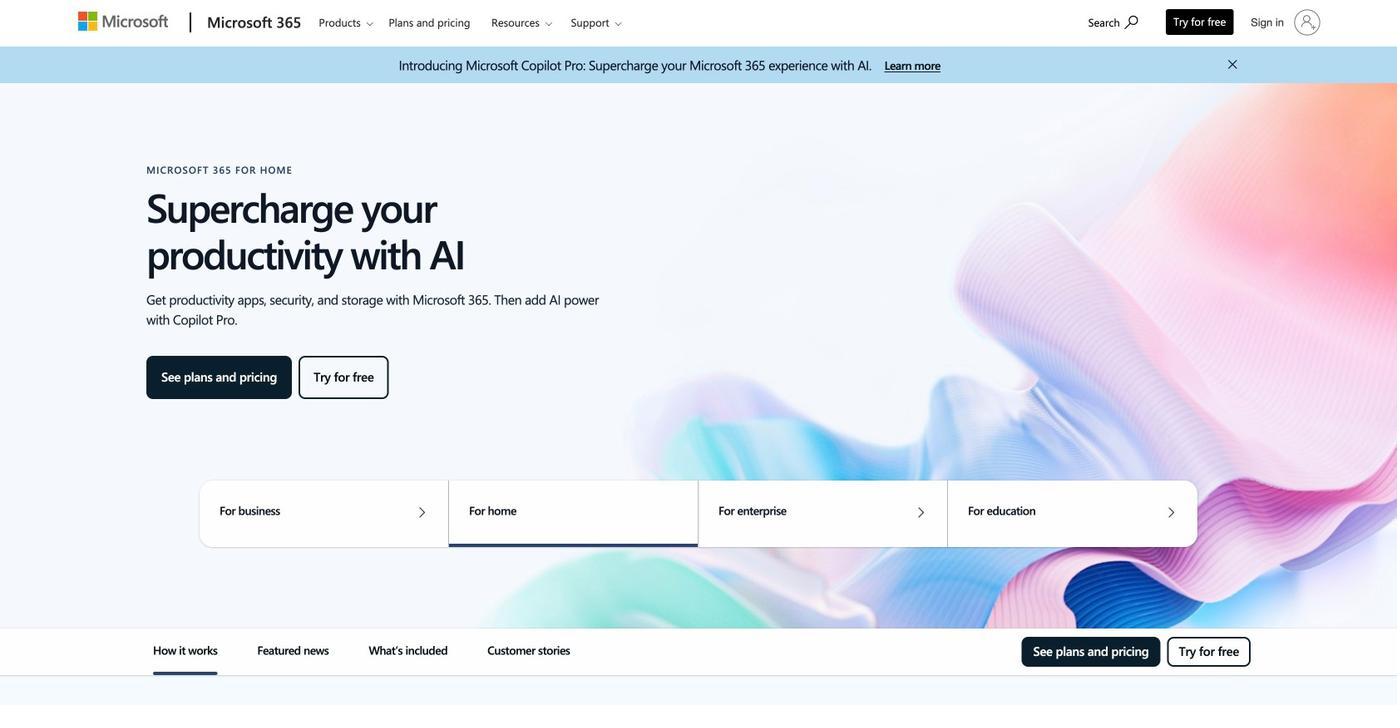 Task type: locate. For each thing, give the bounding box(es) containing it.
None search field
[[1080, 2, 1155, 40]]

alert
[[399, 55, 878, 75]]



Task type: describe. For each thing, give the bounding box(es) containing it.
in page quick links element
[[77, 629, 1321, 676]]

microsoft image
[[78, 12, 168, 31]]

how it works image
[[153, 672, 218, 676]]



Task type: vqa. For each thing, say whether or not it's contained in the screenshot.
Microsoft image
yes



